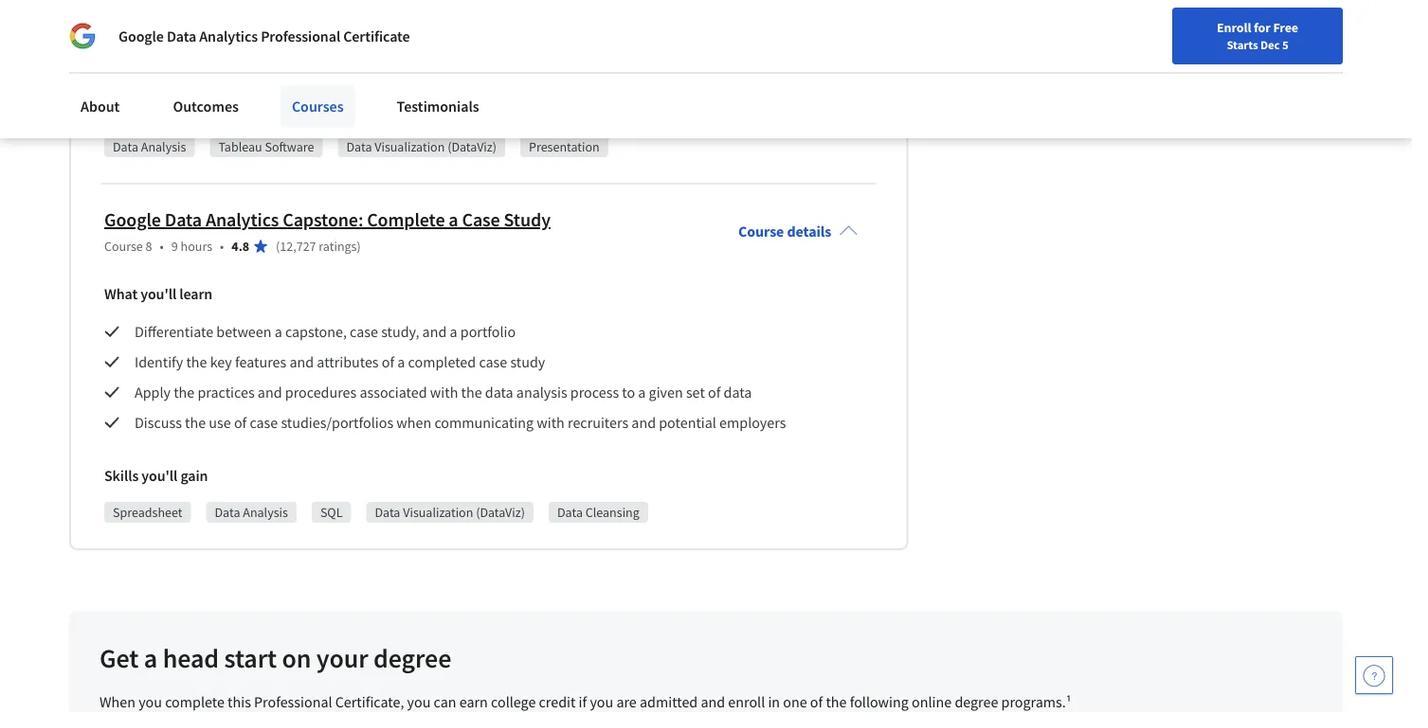 Task type: describe. For each thing, give the bounding box(es) containing it.
1 vertical spatial in
[[768, 693, 780, 712]]

generating
[[289, 17, 357, 36]]

college
[[491, 693, 536, 712]]

0 vertical spatial analysis
[[141, 139, 186, 156]]

when
[[397, 414, 432, 433]]

describe the options for generating visualizations in r
[[135, 17, 472, 36]]

12,727
[[280, 238, 316, 255]]

studies/portfolios
[[281, 414, 394, 433]]

analytics for capstone:
[[206, 209, 279, 232]]

google image
[[69, 23, 96, 49]]

a left case
[[449, 209, 458, 232]]

(
[[276, 238, 280, 255]]

google data analytics professional certificate
[[119, 27, 410, 46]]

for inside "enroll for free starts dec 5"
[[1254, 19, 1271, 36]]

skills you'll gain for data analysis
[[104, 101, 208, 120]]

data right spreadsheet
[[215, 505, 240, 522]]

key
[[210, 353, 232, 372]]

google data analytics capstone: complete a case study
[[104, 209, 551, 232]]

2 data from the left
[[724, 383, 752, 402]]

1 vertical spatial professional
[[254, 693, 332, 712]]

employers
[[720, 414, 786, 433]]

online
[[912, 693, 952, 712]]

presentation
[[529, 139, 600, 156]]

starts
[[1227, 37, 1259, 52]]

credit
[[539, 693, 576, 712]]

spreadsheet
[[113, 505, 183, 522]]

study,
[[381, 323, 419, 342]]

set
[[686, 383, 705, 402]]

1 vertical spatial visualization
[[403, 505, 473, 522]]

show notifications image
[[1157, 24, 1179, 46]]

1 data from the left
[[485, 383, 514, 402]]

practices
[[198, 383, 255, 402]]

potential
[[659, 414, 717, 433]]

google for google data analytics professional certificate
[[119, 27, 164, 46]]

courses link
[[281, 85, 355, 127]]

0 vertical spatial visualization
[[375, 139, 445, 156]]

apply the practices and procedures associated with the data analysis process to a given set of data
[[135, 383, 752, 402]]

2 you from the left
[[407, 693, 431, 712]]

4.8
[[232, 238, 249, 255]]

dec
[[1261, 37, 1280, 52]]

start
[[224, 643, 277, 676]]

procedures
[[285, 383, 357, 402]]

given
[[649, 383, 683, 402]]

of up associated at bottom
[[382, 353, 395, 372]]

enroll
[[1217, 19, 1252, 36]]

capstone:
[[283, 209, 363, 232]]

help center image
[[1363, 665, 1386, 687]]

get
[[100, 643, 139, 676]]

to
[[622, 383, 635, 402]]

0 horizontal spatial for
[[268, 17, 286, 36]]

learn
[[179, 285, 213, 304]]

data down courses link
[[347, 139, 372, 156]]

google data analytics capstone: complete a case study link
[[104, 209, 551, 232]]

3 you from the left
[[590, 693, 614, 712]]

free
[[1274, 19, 1299, 36]]

outcomes
[[173, 97, 239, 116]]

completed
[[408, 353, 476, 372]]

case
[[462, 209, 500, 232]]

skills for data analysis
[[104, 101, 139, 120]]

data up 9
[[165, 209, 202, 232]]

skills you'll gain for spreadsheet
[[104, 467, 208, 486]]

9
[[171, 238, 178, 255]]

8
[[146, 238, 152, 255]]

a right between
[[275, 323, 282, 342]]

the up discuss the use of case studies/portfolios when communicating with recruiters and potential employers
[[461, 383, 482, 402]]

analytics for professional
[[199, 27, 258, 46]]

capstone,
[[285, 323, 347, 342]]

head
[[163, 643, 219, 676]]

0 vertical spatial (dataviz)
[[448, 139, 497, 156]]

1 vertical spatial analysis
[[243, 505, 288, 522]]

enroll
[[728, 693, 765, 712]]

you'll for data analysis
[[142, 101, 178, 120]]

r
[[464, 17, 472, 36]]

data right sql
[[375, 505, 401, 522]]

this
[[228, 693, 251, 712]]

a up completed
[[450, 323, 458, 342]]

0 vertical spatial professional
[[261, 27, 340, 46]]

enroll for free starts dec 5
[[1217, 19, 1299, 52]]

course for course details
[[739, 222, 784, 241]]

2 • from the left
[[220, 238, 224, 255]]

case for and
[[350, 323, 378, 342]]

recruiters
[[568, 414, 629, 433]]

apply
[[135, 383, 171, 402]]

you'll for spreadsheet
[[142, 467, 178, 486]]

1 horizontal spatial with
[[537, 414, 565, 433]]

data left 'options'
[[167, 27, 196, 46]]

hours
[[181, 238, 212, 255]]

certificate
[[343, 27, 410, 46]]

data down about link
[[113, 139, 138, 156]]

1 vertical spatial data visualization (dataviz)
[[375, 505, 525, 522]]

outcomes link
[[162, 85, 250, 127]]

features
[[235, 353, 287, 372]]

the for practices
[[174, 383, 195, 402]]

between
[[217, 323, 272, 342]]

attributes
[[317, 353, 379, 372]]

1 vertical spatial you'll
[[141, 285, 177, 304]]

discuss
[[135, 414, 182, 433]]

gain for spreadsheet
[[181, 467, 208, 486]]

1 • from the left
[[160, 238, 164, 255]]

details
[[787, 222, 832, 241]]

programs.¹
[[1002, 693, 1072, 712]]

portfolio
[[461, 323, 516, 342]]

1 vertical spatial (dataviz)
[[476, 505, 525, 522]]

when you complete this professional certificate, you can earn college credit if you are admitted and enroll in one of the following online degree programs.¹
[[100, 693, 1072, 712]]

use
[[209, 414, 231, 433]]

cleansing
[[586, 505, 640, 522]]



Task type: vqa. For each thing, say whether or not it's contained in the screenshot.
before to the bottom
no



Task type: locate. For each thing, give the bounding box(es) containing it.
case down the portfolio
[[479, 353, 507, 372]]

1 horizontal spatial case
[[350, 323, 378, 342]]

for
[[268, 17, 286, 36], [1254, 19, 1271, 36]]

visualization down discuss the use of case studies/portfolios when communicating with recruiters and potential employers
[[403, 505, 473, 522]]

describe
[[135, 17, 190, 36]]

course left the details
[[739, 222, 784, 241]]

0 horizontal spatial with
[[430, 383, 458, 402]]

the for options
[[193, 17, 214, 36]]

• left 4.8 at the top left of page
[[220, 238, 224, 255]]

and up completed
[[422, 323, 447, 342]]

skills you'll gain down describe
[[104, 101, 208, 120]]

a down study,
[[398, 353, 405, 372]]

you'll
[[142, 101, 178, 120], [141, 285, 177, 304], [142, 467, 178, 486]]

case right use
[[250, 414, 278, 433]]

(dataviz)
[[448, 139, 497, 156], [476, 505, 525, 522]]

google
[[119, 27, 164, 46], [104, 209, 161, 232]]

identify the key features and attributes of a completed case study
[[135, 353, 545, 372]]

1 skills from the top
[[104, 101, 139, 120]]

gain up spreadsheet
[[181, 467, 208, 486]]

associated
[[360, 383, 427, 402]]

course
[[739, 222, 784, 241], [104, 238, 143, 255]]

google right google icon
[[119, 27, 164, 46]]

1 horizontal spatial course
[[739, 222, 784, 241]]

data left cleansing
[[557, 505, 583, 522]]

process
[[571, 383, 619, 402]]

get a head start on your degree
[[100, 643, 452, 676]]

data analysis left sql
[[215, 505, 288, 522]]

1 you from the left
[[139, 693, 162, 712]]

testimonials link
[[385, 85, 491, 127]]

of right "one"
[[811, 693, 823, 712]]

2 vertical spatial you'll
[[142, 467, 178, 486]]

discuss the use of case studies/portfolios when communicating with recruiters and potential employers
[[135, 414, 786, 433]]

analysis
[[517, 383, 568, 402]]

degree
[[374, 643, 452, 676], [955, 693, 999, 712]]

data
[[167, 27, 196, 46], [113, 139, 138, 156], [347, 139, 372, 156], [165, 209, 202, 232], [215, 505, 240, 522], [375, 505, 401, 522], [557, 505, 583, 522]]

(dataviz) down testimonials
[[448, 139, 497, 156]]

sql
[[320, 505, 343, 522]]

you
[[139, 693, 162, 712], [407, 693, 431, 712], [590, 693, 614, 712]]

and down to
[[632, 414, 656, 433]]

visualizations
[[360, 17, 445, 36]]

0 horizontal spatial data
[[485, 383, 514, 402]]

•
[[160, 238, 164, 255], [220, 238, 224, 255]]

identify
[[135, 353, 183, 372]]

analytics up 4.8 at the top left of page
[[206, 209, 279, 232]]

course for course 8 • 9 hours •
[[104, 238, 143, 255]]

skills you'll gain up spreadsheet
[[104, 467, 208, 486]]

1 horizontal spatial data
[[724, 383, 752, 402]]

gain
[[181, 101, 208, 120], [181, 467, 208, 486]]

with down analysis
[[537, 414, 565, 433]]

2 horizontal spatial you
[[590, 693, 614, 712]]

1 horizontal spatial in
[[768, 693, 780, 712]]

a right to
[[638, 383, 646, 402]]

professional down on
[[254, 693, 332, 712]]

what you'll learn
[[104, 285, 213, 304]]

0 horizontal spatial case
[[250, 414, 278, 433]]

0 vertical spatial skills you'll gain
[[104, 101, 208, 120]]

of right set
[[708, 383, 721, 402]]

1 vertical spatial skills
[[104, 467, 139, 486]]

in
[[449, 17, 461, 36], [768, 693, 780, 712]]

study
[[504, 209, 551, 232]]

1 horizontal spatial analysis
[[243, 505, 288, 522]]

google up 8
[[104, 209, 161, 232]]

in left "one"
[[768, 693, 780, 712]]

professional up courses link
[[261, 27, 340, 46]]

professional
[[261, 27, 340, 46], [254, 693, 332, 712]]

the left 'options'
[[193, 17, 214, 36]]

2 vertical spatial case
[[250, 414, 278, 433]]

tableau
[[218, 139, 262, 156]]

on
[[282, 643, 311, 676]]

case up attributes
[[350, 323, 378, 342]]

0 vertical spatial skills
[[104, 101, 139, 120]]

skills
[[104, 101, 139, 120], [104, 467, 139, 486]]

case for when
[[250, 414, 278, 433]]

analytics
[[199, 27, 258, 46], [206, 209, 279, 232]]

certificate,
[[335, 693, 404, 712]]

and left enroll
[[701, 693, 725, 712]]

(dataviz) down communicating at the bottom of the page
[[476, 505, 525, 522]]

1 horizontal spatial data analysis
[[215, 505, 288, 522]]

0 vertical spatial analytics
[[199, 27, 258, 46]]

study
[[510, 353, 545, 372]]

0 horizontal spatial degree
[[374, 643, 452, 676]]

1 vertical spatial google
[[104, 209, 161, 232]]

1 vertical spatial gain
[[181, 467, 208, 486]]

with
[[430, 383, 458, 402], [537, 414, 565, 433]]

courses
[[292, 97, 344, 116]]

1 horizontal spatial •
[[220, 238, 224, 255]]

for up dec
[[1254, 19, 1271, 36]]

course details
[[739, 222, 832, 241]]

1 gain from the top
[[181, 101, 208, 120]]

for right 'options'
[[268, 17, 286, 36]]

5
[[1283, 37, 1289, 52]]

1 vertical spatial degree
[[955, 693, 999, 712]]

analysis down outcomes
[[141, 139, 186, 156]]

skills left outcomes
[[104, 101, 139, 120]]

analytics right describe
[[199, 27, 258, 46]]

differentiate between a capstone, case study, and a portfolio
[[135, 323, 516, 342]]

the right "one"
[[826, 693, 847, 712]]

degree up can
[[374, 643, 452, 676]]

in left the r
[[449, 17, 461, 36]]

None search field
[[270, 12, 621, 50]]

you right when
[[139, 693, 162, 712]]

course details button
[[723, 196, 874, 268]]

2 gain from the top
[[181, 467, 208, 486]]

skills for spreadsheet
[[104, 467, 139, 486]]

0 horizontal spatial in
[[449, 17, 461, 36]]

about
[[81, 97, 120, 116]]

you'll left learn
[[141, 285, 177, 304]]

2 skills you'll gain from the top
[[104, 467, 208, 486]]

course left 8
[[104, 238, 143, 255]]

1 vertical spatial skills you'll gain
[[104, 467, 208, 486]]

0 vertical spatial data visualization (dataviz)
[[347, 139, 497, 156]]

0 horizontal spatial data analysis
[[113, 139, 186, 156]]

what
[[104, 285, 138, 304]]

software
[[265, 139, 314, 156]]

0 horizontal spatial •
[[160, 238, 164, 255]]

of
[[382, 353, 395, 372], [708, 383, 721, 402], [234, 414, 247, 433], [811, 693, 823, 712]]

the left use
[[185, 414, 206, 433]]

complete
[[367, 209, 445, 232]]

0 vertical spatial you'll
[[142, 101, 178, 120]]

ratings
[[319, 238, 357, 255]]

data cleansing
[[557, 505, 640, 522]]

2 horizontal spatial case
[[479, 353, 507, 372]]

0 horizontal spatial course
[[104, 238, 143, 255]]

1 vertical spatial with
[[537, 414, 565, 433]]

google for google data analytics capstone: complete a case study
[[104, 209, 161, 232]]

0 vertical spatial with
[[430, 383, 458, 402]]

complete
[[165, 693, 225, 712]]

1 vertical spatial analytics
[[206, 209, 279, 232]]

0 vertical spatial in
[[449, 17, 461, 36]]

a right get
[[144, 643, 158, 676]]

can
[[434, 693, 457, 712]]

1 horizontal spatial for
[[1254, 19, 1271, 36]]

are
[[617, 693, 637, 712]]

0 vertical spatial case
[[350, 323, 378, 342]]

data analysis
[[113, 139, 186, 156], [215, 505, 288, 522]]

a
[[449, 209, 458, 232], [275, 323, 282, 342], [450, 323, 458, 342], [398, 353, 405, 372], [638, 383, 646, 402], [144, 643, 158, 676]]

0 vertical spatial gain
[[181, 101, 208, 120]]

1 skills you'll gain from the top
[[104, 101, 208, 120]]

you'll up spreadsheet
[[142, 467, 178, 486]]

data visualization (dataviz) down discuss the use of case studies/portfolios when communicating with recruiters and potential employers
[[375, 505, 525, 522]]

communicating
[[435, 414, 534, 433]]

1 vertical spatial case
[[479, 353, 507, 372]]

course inside dropdown button
[[739, 222, 784, 241]]

)
[[357, 238, 361, 255]]

0 vertical spatial google
[[119, 27, 164, 46]]

2 skills from the top
[[104, 467, 139, 486]]

data up communicating at the bottom of the page
[[485, 383, 514, 402]]

analysis
[[141, 139, 186, 156], [243, 505, 288, 522]]

the for key
[[186, 353, 207, 372]]

0 horizontal spatial you
[[139, 693, 162, 712]]

and down capstone,
[[290, 353, 314, 372]]

testimonials
[[397, 97, 480, 116]]

the right apply
[[174, 383, 195, 402]]

data analysis down about link
[[113, 139, 186, 156]]

menu item
[[1015, 19, 1137, 81]]

visualization down testimonials link
[[375, 139, 445, 156]]

with down completed
[[430, 383, 458, 402]]

the left key
[[186, 353, 207, 372]]

the
[[193, 17, 214, 36], [186, 353, 207, 372], [174, 383, 195, 402], [461, 383, 482, 402], [185, 414, 206, 433], [826, 693, 847, 712]]

and down features
[[258, 383, 282, 402]]

0 vertical spatial degree
[[374, 643, 452, 676]]

gain for data analysis
[[181, 101, 208, 120]]

the for use
[[185, 414, 206, 433]]

0 horizontal spatial analysis
[[141, 139, 186, 156]]

data
[[485, 383, 514, 402], [724, 383, 752, 402]]

0 vertical spatial data analysis
[[113, 139, 186, 156]]

your
[[317, 643, 368, 676]]

visualization
[[375, 139, 445, 156], [403, 505, 473, 522]]

• left 9
[[160, 238, 164, 255]]

gain down describe
[[181, 101, 208, 120]]

data visualization (dataviz) down testimonials link
[[347, 139, 497, 156]]

1 horizontal spatial you
[[407, 693, 431, 712]]

of right use
[[234, 414, 247, 433]]

about link
[[69, 85, 131, 127]]

data up employers
[[724, 383, 752, 402]]

( 12,727 ratings )
[[276, 238, 361, 255]]

1 vertical spatial data analysis
[[215, 505, 288, 522]]

analysis left sql
[[243, 505, 288, 522]]

coursera image
[[23, 15, 143, 46]]

following
[[850, 693, 909, 712]]

options
[[217, 17, 265, 36]]

earn
[[460, 693, 488, 712]]

you'll right about
[[142, 101, 178, 120]]

you left can
[[407, 693, 431, 712]]

skills up spreadsheet
[[104, 467, 139, 486]]

tableau software
[[218, 139, 314, 156]]

degree right online
[[955, 693, 999, 712]]

differentiate
[[135, 323, 213, 342]]

1 horizontal spatial degree
[[955, 693, 999, 712]]

you right if
[[590, 693, 614, 712]]

when
[[100, 693, 136, 712]]

course 8 • 9 hours •
[[104, 238, 224, 255]]



